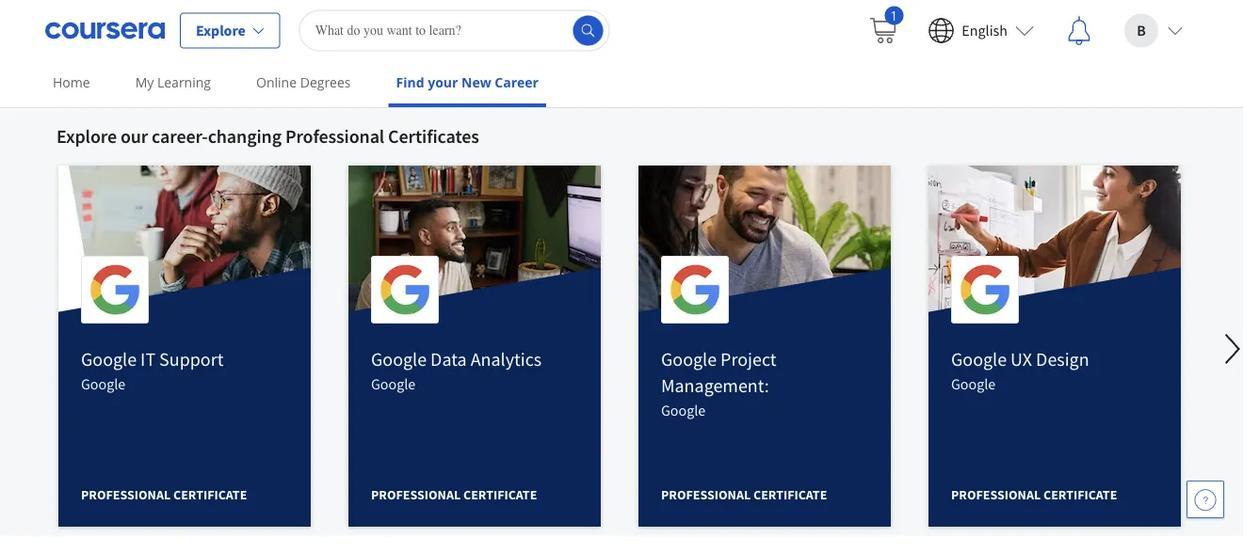 Task type: describe. For each thing, give the bounding box(es) containing it.
What do you want to learn? text field
[[299, 10, 610, 51]]

career academy - gateway certificates carousel element
[[47, 67, 1244, 538]]

explore our career-changing professional certificates
[[57, 125, 479, 149]]

coursera image
[[45, 16, 165, 46]]

career-
[[152, 125, 208, 149]]

my learning
[[135, 73, 211, 91]]

google left ux
[[952, 349, 1007, 372]]

online
[[256, 73, 297, 91]]

home
[[53, 73, 90, 91]]

1 link
[[853, 0, 913, 61]]

career
[[495, 73, 539, 91]]

professional for google ux design
[[952, 487, 1041, 504]]

my learning link
[[128, 61, 219, 104]]

google it support link
[[81, 349, 224, 372]]

online degrees
[[256, 73, 351, 91]]

learning
[[157, 73, 211, 91]]

google left the data
[[371, 349, 427, 372]]

professional certificate for support
[[81, 487, 247, 504]]

certificate for management:
[[754, 487, 828, 504]]

home link
[[45, 61, 98, 104]]

certificate for design
[[1044, 487, 1118, 504]]

new
[[462, 73, 491, 91]]

professional for google data analytics
[[371, 487, 461, 504]]

explore for explore our career-changing professional certificates
[[57, 125, 117, 149]]

google down google data analytics link
[[371, 375, 416, 394]]

google left it
[[81, 349, 137, 372]]

find your new career link
[[389, 61, 546, 107]]

next slide image
[[1211, 327, 1244, 373]]

our
[[121, 125, 148, 149]]

google down management:
[[661, 402, 706, 421]]

it
[[140, 349, 156, 372]]

professional certificate for analytics
[[371, 487, 537, 504]]

degrees
[[300, 73, 351, 91]]

my
[[135, 73, 154, 91]]

google data analytics google
[[371, 349, 542, 394]]

google up management:
[[661, 349, 717, 372]]



Task type: vqa. For each thing, say whether or not it's contained in the screenshot.
the topmost 11
no



Task type: locate. For each thing, give the bounding box(es) containing it.
1 certificate from the left
[[173, 487, 247, 504]]

find
[[396, 73, 424, 91]]

google data analytics link
[[371, 349, 542, 372]]

professional for google it support
[[81, 487, 171, 504]]

professional certificate for design
[[952, 487, 1118, 504]]

google down google it support link
[[81, 375, 126, 394]]

explore left our
[[57, 125, 117, 149]]

your
[[428, 73, 458, 91]]

google it support google
[[81, 349, 224, 394]]

3 professional certificate from the left
[[661, 487, 828, 504]]

1 horizontal spatial explore
[[196, 21, 246, 40]]

design
[[1036, 349, 1090, 372]]

certificate
[[173, 487, 247, 504], [464, 487, 537, 504], [754, 487, 828, 504], [1044, 487, 1118, 504]]

professional for google project management:
[[661, 487, 751, 504]]

0 vertical spatial explore
[[196, 21, 246, 40]]

explore up learning
[[196, 21, 246, 40]]

certificate for analytics
[[464, 487, 537, 504]]

shopping cart: 1 item element
[[868, 6, 904, 46]]

1
[[891, 6, 898, 24]]

1 professional certificate from the left
[[81, 487, 247, 504]]

google ux design link
[[952, 349, 1090, 372]]

2 certificate from the left
[[464, 487, 537, 504]]

4 certificate from the left
[[1044, 487, 1118, 504]]

b button
[[1110, 0, 1198, 61]]

professional
[[285, 125, 385, 149], [81, 487, 171, 504], [371, 487, 461, 504], [661, 487, 751, 504], [952, 487, 1041, 504]]

professional certificate
[[81, 487, 247, 504], [371, 487, 537, 504], [661, 487, 828, 504], [952, 487, 1118, 504]]

analytics
[[471, 349, 542, 372]]

help center image
[[1195, 489, 1217, 512]]

google project management: google
[[661, 349, 777, 421]]

4 professional certificate from the left
[[952, 487, 1118, 504]]

explore for explore
[[196, 21, 246, 40]]

changing
[[208, 125, 282, 149]]

certificates
[[388, 125, 479, 149]]

management:
[[661, 375, 770, 398]]

1 vertical spatial explore
[[57, 125, 117, 149]]

english
[[962, 21, 1008, 40]]

data
[[431, 349, 467, 372]]

google ux design google
[[952, 349, 1090, 394]]

find your new career
[[396, 73, 539, 91]]

professional certificate for management:
[[661, 487, 828, 504]]

online degrees link
[[249, 61, 359, 104]]

google down google ux design link
[[952, 375, 996, 394]]

0 horizontal spatial explore
[[57, 125, 117, 149]]

ux
[[1011, 349, 1033, 372]]

english button
[[913, 0, 1050, 61]]

google project management: link
[[661, 349, 777, 398]]

b
[[1137, 21, 1146, 40]]

explore inside dropdown button
[[196, 21, 246, 40]]

explore inside career academy - gateway certificates carousel element
[[57, 125, 117, 149]]

explore button
[[180, 13, 280, 49]]

certificate for support
[[173, 487, 247, 504]]

3 certificate from the left
[[754, 487, 828, 504]]

support
[[159, 349, 224, 372]]

2 professional certificate from the left
[[371, 487, 537, 504]]

None search field
[[299, 10, 610, 51]]

project
[[721, 349, 777, 372]]

explore
[[196, 21, 246, 40], [57, 125, 117, 149]]

google
[[81, 349, 137, 372], [371, 349, 427, 372], [661, 349, 717, 372], [952, 349, 1007, 372], [81, 375, 126, 394], [371, 375, 416, 394], [952, 375, 996, 394], [661, 402, 706, 421]]



